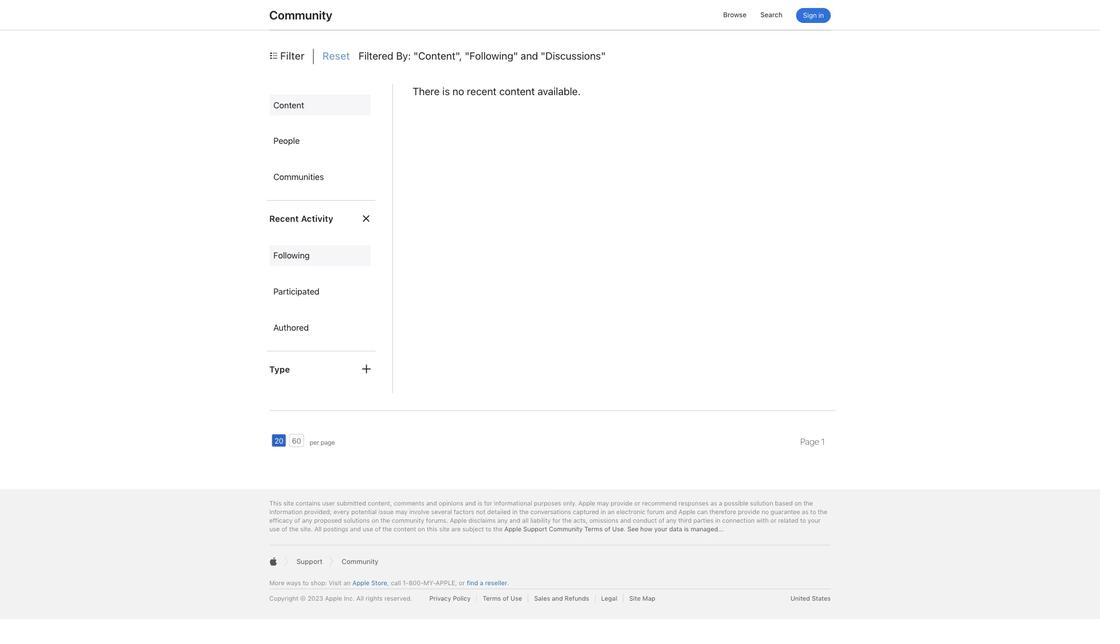 Task type: locate. For each thing, give the bounding box(es) containing it.
1 horizontal spatial provide
[[738, 508, 760, 516]]

all right the site.
[[314, 525, 322, 533]]

1 horizontal spatial community
[[342, 557, 379, 565]]

0 horizontal spatial an
[[344, 579, 351, 586]]

1 vertical spatial a
[[480, 579, 484, 586]]

recent
[[467, 85, 497, 97]]

2 horizontal spatial community
[[549, 525, 583, 533]]

privacy policy
[[430, 594, 471, 602]]

connection
[[722, 517, 755, 524]]

0 vertical spatial your
[[808, 517, 821, 524]]

filtered by: "content", "following" and "discussions"
[[359, 50, 606, 62]]

0 vertical spatial community link
[[269, 8, 333, 22]]

guarantee
[[771, 508, 800, 516]]

subject
[[463, 525, 484, 533]]

. up terms of use link
[[507, 579, 509, 586]]

information
[[269, 508, 303, 516]]

contains
[[296, 500, 321, 507]]

1 horizontal spatial a
[[719, 500, 723, 507]]

or right with
[[771, 517, 777, 524]]

reset
[[323, 50, 350, 62]]

terms down reseller
[[483, 594, 501, 602]]

60
[[292, 437, 301, 445]]

efficacy
[[269, 517, 293, 524]]

acts,
[[574, 517, 588, 524]]

0 horizontal spatial use
[[511, 594, 522, 602]]

0 horizontal spatial no
[[453, 85, 464, 97]]

to right related
[[801, 517, 806, 524]]

potential
[[351, 508, 377, 516]]

apple up the captured
[[578, 500, 595, 507]]

0 horizontal spatial any
[[302, 517, 312, 524]]

terms of use
[[483, 594, 522, 602]]

1 horizontal spatial terms
[[585, 525, 603, 533]]

1 vertical spatial .
[[507, 579, 509, 586]]

call
[[391, 579, 401, 586]]

community for right community link
[[342, 557, 379, 565]]

per
[[310, 439, 319, 446]]

filter button
[[269, 49, 305, 64]]

is right there
[[442, 85, 450, 97]]

content right recent
[[499, 85, 535, 97]]

terms of use link
[[483, 594, 529, 602]]

and left the all
[[510, 517, 521, 524]]

1 vertical spatial community link
[[342, 557, 379, 565]]

refunds
[[565, 594, 589, 602]]

0 horizontal spatial for
[[484, 500, 492, 507]]

per page
[[310, 439, 335, 446]]

community up filter
[[269, 8, 333, 22]]

provided;
[[304, 508, 332, 516]]

or
[[635, 500, 641, 507], [771, 517, 777, 524], [459, 579, 465, 586]]

in down the "informational"
[[513, 508, 518, 516]]

"following"
[[465, 50, 518, 62]]

site up information
[[283, 500, 294, 507]]

1 horizontal spatial is
[[478, 500, 483, 507]]

content down "community"
[[394, 525, 416, 533]]

therefore
[[710, 508, 737, 516]]

as up therefore
[[711, 500, 717, 507]]

0 vertical spatial content
[[499, 85, 535, 97]]

sign in link
[[797, 8, 831, 23]]

privacy
[[430, 594, 451, 602]]

search link
[[761, 9, 783, 21]]

sign
[[803, 11, 817, 19]]

1 vertical spatial content
[[394, 525, 416, 533]]

is down third
[[684, 525, 689, 533]]

1 horizontal spatial as
[[802, 508, 809, 516]]

issue
[[379, 508, 394, 516]]

0 horizontal spatial support
[[297, 557, 323, 565]]

may up omissions
[[597, 500, 609, 507]]

a up therefore
[[719, 500, 723, 507]]

1 horizontal spatial content
[[499, 85, 535, 97]]

find a reseller link
[[467, 579, 507, 586]]

1 horizontal spatial any
[[498, 517, 508, 524]]

support down liability
[[523, 525, 547, 533]]

your right how in the bottom right of the page
[[655, 525, 668, 533]]

1 vertical spatial terms
[[483, 594, 501, 602]]

0 horizontal spatial provide
[[611, 500, 633, 507]]

0 vertical spatial group
[[267, 92, 375, 190]]

sales and                         refunds link
[[534, 594, 596, 602]]

recent activity button
[[269, 212, 378, 225]]

for up not
[[484, 500, 492, 507]]

submitted
[[337, 500, 366, 507]]

purposes
[[534, 500, 561, 507]]

1 vertical spatial as
[[802, 508, 809, 516]]

provide up the electronic
[[611, 500, 633, 507]]

use down the efficacy
[[269, 525, 280, 533]]

how
[[641, 525, 653, 533]]

support
[[523, 525, 547, 533], [297, 557, 323, 565]]

1 horizontal spatial an
[[608, 508, 615, 516]]

support link
[[297, 557, 323, 565]]

any up the site.
[[302, 517, 312, 524]]

type
[[269, 364, 290, 374]]

0 vertical spatial an
[[608, 508, 615, 516]]

0 vertical spatial or
[[635, 500, 641, 507]]

may up "community"
[[395, 508, 408, 516]]

0 horizontal spatial as
[[711, 500, 717, 507]]

1 vertical spatial your
[[655, 525, 668, 533]]

apple support community terms of use link
[[505, 525, 624, 533]]

0 vertical spatial .
[[624, 525, 626, 533]]

are
[[452, 525, 461, 533]]

all right inc. in the bottom left of the page
[[357, 594, 364, 602]]

0 horizontal spatial use
[[269, 525, 280, 533]]

no left recent
[[453, 85, 464, 97]]

60 button
[[289, 434, 304, 447]]

community link up the apple store "link"
[[342, 557, 379, 565]]

and down solutions
[[350, 525, 361, 533]]

0 horizontal spatial community link
[[269, 8, 333, 22]]

1 vertical spatial or
[[771, 517, 777, 524]]

on down issue
[[372, 517, 379, 524]]

sales and                         refunds
[[534, 594, 589, 602]]

use left see
[[613, 525, 624, 533]]

0 vertical spatial may
[[597, 500, 609, 507]]

0 horizontal spatial .
[[507, 579, 509, 586]]

0 horizontal spatial site
[[283, 500, 294, 507]]

0 vertical spatial terms
[[585, 525, 603, 533]]

group
[[267, 92, 375, 190], [267, 243, 375, 340]]

1 vertical spatial use
[[511, 594, 522, 602]]

managed...
[[691, 525, 724, 533]]

or up the electronic
[[635, 500, 641, 507]]

0 vertical spatial all
[[314, 525, 322, 533]]

in right sign
[[819, 11, 824, 19]]

1 horizontal spatial no
[[762, 508, 769, 516]]

0 vertical spatial use
[[613, 525, 624, 533]]

is
[[442, 85, 450, 97], [478, 500, 483, 507], [684, 525, 689, 533]]

use
[[269, 525, 280, 533], [363, 525, 373, 533]]

factors
[[454, 508, 474, 516]]

terms down omissions
[[585, 525, 603, 533]]

0 vertical spatial community
[[269, 8, 333, 22]]

1 horizontal spatial all
[[357, 594, 364, 602]]

group containing following
[[267, 243, 375, 340]]

apple up 'are'
[[450, 517, 467, 524]]

community up the apple store "link"
[[342, 557, 379, 565]]

as right guarantee
[[802, 508, 809, 516]]

0 horizontal spatial is
[[442, 85, 450, 97]]

no
[[453, 85, 464, 97], [762, 508, 769, 516]]

0 vertical spatial is
[[442, 85, 450, 97]]

0 vertical spatial site
[[283, 500, 294, 507]]

and down recommend
[[666, 508, 677, 516]]

0 horizontal spatial all
[[314, 525, 322, 533]]

support up shop:
[[297, 557, 323, 565]]

0 horizontal spatial a
[[480, 579, 484, 586]]

use left sales
[[511, 594, 522, 602]]

2 horizontal spatial any
[[666, 517, 677, 524]]

2 horizontal spatial on
[[795, 500, 802, 507]]

as
[[711, 500, 717, 507], [802, 508, 809, 516]]

1 vertical spatial support
[[297, 557, 323, 565]]

apple store link
[[353, 579, 387, 586]]

1 horizontal spatial use
[[363, 525, 373, 533]]

every
[[334, 508, 350, 516]]

an right the visit
[[344, 579, 351, 586]]

0 horizontal spatial content
[[394, 525, 416, 533]]

1 vertical spatial for
[[553, 517, 561, 524]]

20 button
[[272, 434, 286, 447]]

community link
[[269, 8, 333, 22], [342, 557, 379, 565]]

and right sales
[[552, 594, 563, 602]]

1 horizontal spatial on
[[418, 525, 425, 533]]

1 vertical spatial is
[[478, 500, 483, 507]]

2 vertical spatial community
[[342, 557, 379, 565]]

0 horizontal spatial your
[[655, 525, 668, 533]]

several
[[431, 508, 452, 516]]

the
[[804, 500, 813, 507], [519, 508, 529, 516], [818, 508, 828, 516], [381, 517, 390, 524], [563, 517, 572, 524], [289, 525, 299, 533], [383, 525, 392, 533], [493, 525, 503, 533]]

solution
[[750, 500, 774, 507]]

1 horizontal spatial your
[[808, 517, 821, 524]]

1 horizontal spatial support
[[523, 525, 547, 533]]

1 vertical spatial all
[[357, 594, 364, 602]]

is up not
[[478, 500, 483, 507]]

to down the disclaims
[[486, 525, 492, 533]]

use down solutions
[[363, 525, 373, 533]]

states
[[812, 594, 831, 602]]

or left find
[[459, 579, 465, 586]]

on right based on the bottom of the page
[[795, 500, 802, 507]]

0 vertical spatial a
[[719, 500, 723, 507]]

0 horizontal spatial community
[[269, 8, 333, 22]]

"content",
[[414, 50, 462, 62]]

a
[[719, 500, 723, 507], [480, 579, 484, 586]]

1 vertical spatial provide
[[738, 508, 760, 516]]

see how your data is managed... link
[[628, 525, 724, 533]]

0 horizontal spatial on
[[372, 517, 379, 524]]

on left this
[[418, 525, 425, 533]]

an
[[608, 508, 615, 516], [344, 579, 351, 586]]

1 group from the top
[[267, 92, 375, 190]]

people
[[273, 136, 300, 146]]

in
[[819, 11, 824, 19], [513, 508, 518, 516], [601, 508, 606, 516], [716, 517, 721, 524]]

1 horizontal spatial for
[[553, 517, 561, 524]]

1 horizontal spatial site
[[439, 525, 450, 533]]

2 use from the left
[[363, 525, 373, 533]]

any down detailed
[[498, 517, 508, 524]]

for down conversations
[[553, 517, 561, 524]]

is inside participation main content
[[442, 85, 450, 97]]

site down forums.
[[439, 525, 450, 533]]

communities button
[[270, 166, 371, 188]]

your
[[808, 517, 821, 524], [655, 525, 668, 533]]

"discussions"
[[541, 50, 606, 62]]

0 horizontal spatial terms
[[483, 594, 501, 602]]

community inside breadcrumbs navigation
[[342, 557, 379, 565]]

community link up filter
[[269, 8, 333, 22]]

an up omissions
[[608, 508, 615, 516]]

 link
[[269, 556, 277, 567]]

. left see
[[624, 525, 626, 533]]

1 vertical spatial no
[[762, 508, 769, 516]]

1 any from the left
[[302, 517, 312, 524]]

your right related
[[808, 517, 821, 524]]

1 horizontal spatial or
[[635, 500, 641, 507]]

1 vertical spatial may
[[395, 508, 408, 516]]

1 vertical spatial group
[[267, 243, 375, 340]]

0 vertical spatial no
[[453, 85, 464, 97]]

1 horizontal spatial .
[[624, 525, 626, 533]]

search
[[761, 11, 783, 19]]

this site contains user submitted content, comments and opinions and is for informational purposes                     only. apple may provide or recommend responses as a possible solution based on the information                     provided; every potential issue may involve several factors not detailed in the conversations                     captured in an electronic forum and apple can therefore provide no guarantee as to the efficacy of                     any proposed solutions on the community forums. apple disclaims any and all liability for the acts,                     omissions and conduct of any third parties in connection with or related to your use of the site.                     all postings and use of the content on this site are subject to the
[[269, 500, 828, 533]]

apple,
[[436, 579, 457, 586]]

0 vertical spatial as
[[711, 500, 717, 507]]

2 any from the left
[[498, 517, 508, 524]]

policy
[[453, 594, 471, 602]]

and up factors
[[465, 500, 476, 507]]

1 use from the left
[[269, 525, 280, 533]]

2 group from the top
[[267, 243, 375, 340]]

ways
[[286, 579, 301, 586]]

a right find
[[480, 579, 484, 586]]

2 vertical spatial or
[[459, 579, 465, 586]]

community down acts,
[[549, 525, 583, 533]]

Page 1 text field
[[792, 435, 833, 448]]

this
[[427, 525, 438, 533]]

no up with
[[762, 508, 769, 516]]

your inside this site contains user submitted content, comments and opinions and is for informational purposes                     only. apple may provide or recommend responses as a possible solution based on the information                     provided; every potential issue may involve several factors not detailed in the conversations                     captured in an electronic forum and apple can therefore provide no guarantee as to the efficacy of                     any proposed solutions on the community forums. apple disclaims any and all liability for the acts,                     omissions and conduct of any third parties in connection with or related to your use of the site.                     all postings and use of the content on this site are subject to the
[[808, 517, 821, 524]]

of down omissions
[[605, 525, 611, 533]]

my-
[[424, 579, 436, 586]]

copyright © 2023 apple inc. all rights reserved.
[[269, 594, 412, 602]]

any up see how your data is managed... link
[[666, 517, 677, 524]]

conversations
[[531, 508, 571, 516]]

shop:
[[311, 579, 327, 586]]

0 horizontal spatial may
[[395, 508, 408, 516]]

of down information
[[294, 517, 300, 524]]

provide up connection
[[738, 508, 760, 516]]

2 horizontal spatial is
[[684, 525, 689, 533]]

site
[[283, 500, 294, 507], [439, 525, 450, 533]]

and right '"following"'
[[521, 50, 538, 62]]

0 horizontal spatial or
[[459, 579, 465, 586]]



Task type: describe. For each thing, give the bounding box(es) containing it.
related
[[778, 517, 799, 524]]

participation main content
[[257, 0, 844, 478]]

store
[[371, 579, 387, 586]]

3 any from the left
[[666, 517, 677, 524]]

support inside breadcrumbs navigation
[[297, 557, 323, 565]]

sign in
[[803, 11, 824, 19]]

involve
[[409, 508, 430, 516]]

legal
[[601, 594, 617, 602]]

recent activity
[[269, 213, 333, 224]]

people button
[[270, 130, 371, 152]]

informational
[[494, 500, 532, 507]]

data
[[669, 525, 683, 533]]

0 vertical spatial support
[[523, 525, 547, 533]]

0 vertical spatial on
[[795, 500, 802, 507]]

solutions
[[344, 517, 370, 524]]

there is no recent content available.
[[413, 85, 581, 97]]

and down the electronic
[[620, 517, 631, 524]]

participated button
[[270, 281, 371, 302]]

and inside sales and                         refunds link
[[552, 594, 563, 602]]

1 vertical spatial on
[[372, 517, 379, 524]]

of down the efficacy
[[282, 525, 287, 533]]

rights
[[366, 594, 383, 602]]

reserved.
[[385, 594, 412, 602]]

0 vertical spatial for
[[484, 500, 492, 507]]

third
[[678, 517, 692, 524]]

user
[[322, 500, 335, 507]]

2 vertical spatial is
[[684, 525, 689, 533]]

1 horizontal spatial community link
[[342, 557, 379, 565]]

is inside this site contains user submitted content, comments and opinions and is for informational purposes                     only. apple may provide or recommend responses as a possible solution based on the information                     provided; every potential issue may involve several factors not detailed in the conversations                     captured in an electronic forum and apple can therefore provide no guarantee as to the efficacy of                     any proposed solutions on the community forums. apple disclaims any and all liability for the acts,                     omissions and conduct of any third parties in connection with or related to your use of the site.                     all postings and use of the content on this site are subject to the
[[478, 500, 483, 507]]

apple down detailed
[[505, 525, 522, 533]]

privacy policy link
[[430, 594, 477, 602]]

content
[[273, 100, 304, 110]]

no inside this site contains user submitted content, comments and opinions and is for informational purposes                     only. apple may provide or recommend responses as a possible solution based on the information                     provided; every potential issue may involve several factors not detailed in the conversations                     captured in an electronic forum and apple can therefore provide no guarantee as to the efficacy of                     any proposed solutions on the community forums. apple disclaims any and all liability for the acts,                     omissions and conduct of any third parties in connection with or related to your use of the site.                     all postings and use of the content on this site are subject to the
[[762, 508, 769, 516]]

group containing content
[[267, 92, 375, 190]]

of down the forum
[[659, 517, 665, 524]]

and up several
[[426, 500, 437, 507]]

a inside this site contains user submitted content, comments and opinions and is for informational purposes                     only. apple may provide or recommend responses as a possible solution based on the information                     provided; every potential issue may involve several factors not detailed in the conversations                     captured in an electronic forum and apple can therefore provide no guarantee as to the efficacy of                     any proposed solutions on the community forums. apple disclaims any and all liability for the acts,                     omissions and conduct of any third parties in connection with or related to your use of the site.                     all postings and use of the content on this site are subject to the
[[719, 500, 723, 507]]

not
[[476, 508, 486, 516]]

electronic
[[617, 508, 646, 516]]

content inside this site contains user submitted content, comments and opinions and is for informational purposes                     only. apple may provide or recommend responses as a possible solution based on the information                     provided; every potential issue may involve several factors not detailed in the conversations                     captured in an electronic forum and apple can therefore provide no guarantee as to the efficacy of                     any proposed solutions on the community forums. apple disclaims any and all liability for the acts,                     omissions and conduct of any third parties in connection with or related to your use of the site.                     all postings and use of the content on this site are subject to the
[[394, 525, 416, 533]]

content inside participation main content
[[499, 85, 535, 97]]

browse link
[[724, 9, 747, 21]]

sales
[[534, 594, 550, 602]]

site.
[[300, 525, 313, 533]]

captured
[[573, 508, 599, 516]]

recommend
[[642, 500, 677, 507]]

1 vertical spatial an
[[344, 579, 351, 586]]

participation
[[269, 6, 348, 22]]

site
[[630, 594, 641, 602]]

this
[[269, 500, 282, 507]]

following button
[[270, 245, 371, 266]]

,
[[387, 579, 389, 586]]

1 vertical spatial site
[[439, 525, 450, 533]]

by:
[[396, 50, 411, 62]]

1 horizontal spatial may
[[597, 500, 609, 507]]

participated
[[273, 286, 320, 297]]

page
[[801, 436, 820, 447]]

united states link
[[791, 594, 831, 602]]

apple up third
[[679, 508, 696, 516]]

1 horizontal spatial use
[[613, 525, 624, 533]]

detailed
[[487, 508, 511, 516]]

and inside participation main content
[[521, 50, 538, 62]]


[[269, 557, 275, 564]]

of down reseller
[[503, 594, 509, 602]]

forums.
[[426, 517, 448, 524]]

of down issue
[[375, 525, 381, 533]]

0 vertical spatial provide
[[611, 500, 633, 507]]

type button
[[269, 363, 378, 375]]

forum
[[647, 508, 665, 516]]

in down therefore
[[716, 517, 721, 524]]

reset button
[[323, 49, 350, 64]]

postings
[[323, 525, 349, 533]]

in inside sign in link
[[819, 11, 824, 19]]

no inside participation main content
[[453, 85, 464, 97]]

only.
[[563, 500, 577, 507]]

participation link
[[269, 6, 348, 29]]

page
[[321, 439, 335, 446]]

2023
[[308, 594, 323, 602]]

breadcrumbs navigation
[[269, 545, 831, 578]]

apple support community terms of use . see how your data is managed...
[[505, 525, 724, 533]]

all inside this site contains user submitted content, comments and opinions and is for informational purposes                     only. apple may provide or recommend responses as a possible solution based on the information                     provided; every potential issue may involve several factors not detailed in the conversations                     captured in an electronic forum and apple can therefore provide no guarantee as to the efficacy of                     any proposed solutions on the community forums. apple disclaims any and all liability for the acts,                     omissions and conduct of any third parties in connection with or related to your use of the site.                     all postings and use of the content on this site are subject to the
[[314, 525, 322, 533]]

apple down the visit
[[325, 594, 342, 602]]

apple left store
[[353, 579, 370, 586]]

comments
[[394, 500, 425, 507]]

opinions
[[439, 500, 464, 507]]

reseller
[[485, 579, 507, 586]]

2 horizontal spatial or
[[771, 517, 777, 524]]

site map
[[630, 594, 656, 602]]

an inside this site contains user submitted content, comments and opinions and is for informational purposes                     only. apple may provide or recommend responses as a possible solution based on the information                     provided; every potential issue may involve several factors not detailed in the conversations                     captured in an electronic forum and apple can therefore provide no guarantee as to the efficacy of                     any proposed solutions on the community forums. apple disclaims any and all liability for the acts,                     omissions and conduct of any third parties in connection with or related to your use of the site.                     all postings and use of the content on this site are subject to the
[[608, 508, 615, 516]]

based
[[775, 500, 793, 507]]

to right ways
[[303, 579, 309, 586]]

community
[[392, 517, 424, 524]]

2 vertical spatial on
[[418, 525, 425, 533]]

legal link
[[601, 594, 624, 602]]

1
[[821, 436, 825, 447]]

page 1
[[801, 436, 825, 447]]

copyright
[[269, 594, 299, 602]]

activity
[[301, 213, 333, 224]]

see
[[628, 525, 639, 533]]

parties
[[694, 517, 714, 524]]

communities
[[273, 172, 324, 182]]

authored
[[273, 322, 309, 332]]

inc.
[[344, 594, 355, 602]]

community for the left community link
[[269, 8, 333, 22]]

to right guarantee
[[811, 508, 816, 516]]

all
[[522, 517, 529, 524]]

20
[[275, 437, 283, 445]]

possible
[[724, 500, 749, 507]]

in up omissions
[[601, 508, 606, 516]]

1 vertical spatial community
[[549, 525, 583, 533]]

visit
[[329, 579, 342, 586]]

united states
[[791, 594, 831, 602]]

more ways to shop: visit an apple store , call                     1-800-my-apple, or find a reseller .
[[269, 579, 509, 586]]



Task type: vqa. For each thing, say whether or not it's contained in the screenshot.
views related to forgot my passcode to my old iphone
no



